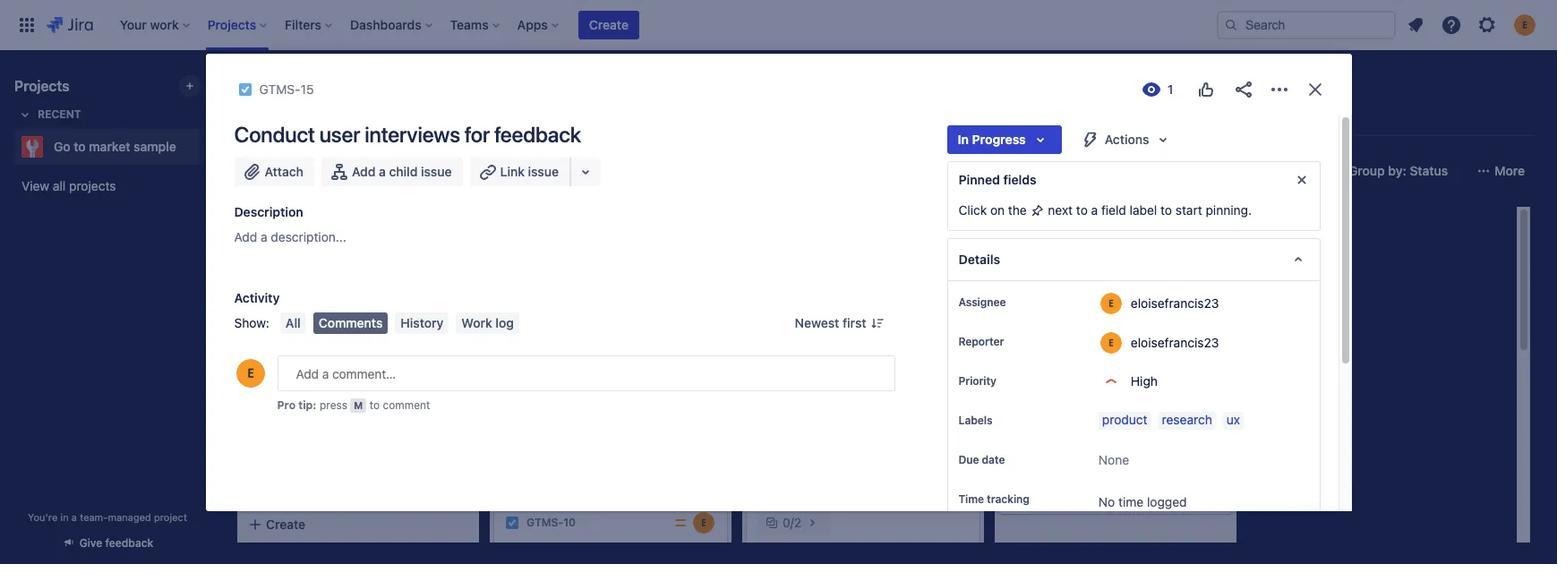 Task type: locate. For each thing, give the bounding box(es) containing it.
jira image
[[47, 14, 93, 36], [47, 14, 93, 36]]

pro tip: press m to comment
[[277, 399, 430, 412]]

view
[[21, 178, 49, 193]]

to right m
[[370, 399, 380, 412]]

tab list
[[226, 104, 1547, 136]]

0 horizontal spatial go
[[54, 139, 70, 154]]

issue inside button
[[421, 164, 452, 179]]

task image down show:
[[253, 351, 267, 365]]

2 horizontal spatial create
[[1010, 268, 1049, 283]]

market up the 'list'
[[328, 73, 394, 99]]

1 horizontal spatial go
[[272, 73, 300, 99]]

project
[[905, 112, 947, 127]]

add for add a description...
[[234, 229, 257, 244]]

2 eloisefrancis23 from the top
[[1131, 334, 1219, 350]]

in progress button
[[947, 125, 1062, 154]]

14
[[270, 329, 282, 340], [1069, 484, 1081, 497]]

task image
[[238, 82, 252, 97], [253, 351, 267, 365], [505, 516, 519, 530]]

add people image
[[460, 160, 482, 182]]

new
[[1010, 422, 1036, 437]]

labels
[[959, 414, 993, 427]]

gtms-16 link
[[274, 351, 323, 366]]

feedback
[[494, 122, 581, 147], [105, 536, 153, 550]]

1 vertical spatial market
[[89, 139, 130, 154]]

go to market sample
[[272, 73, 468, 99], [54, 139, 176, 154]]

feature down update
[[253, 555, 294, 564]]

market up view all projects link
[[89, 139, 130, 154]]

1 vertical spatial eloisefrancis23
[[1131, 334, 1219, 350]]

1 vertical spatial create button
[[237, 509, 479, 541]]

1 vertical spatial for
[[389, 537, 405, 553]]

search image
[[1224, 18, 1239, 32]]

eloisefrancis23 up high
[[1131, 334, 1219, 350]]

for right documentation
[[389, 537, 405, 553]]

0 horizontal spatial add
[[234, 229, 257, 244]]

eloisefrancis23 image
[[693, 512, 715, 534]]

create button inside primary element
[[578, 11, 639, 39]]

1 horizontal spatial 2
[[1086, 220, 1093, 236]]

to
[[305, 73, 324, 99], [74, 139, 86, 154], [1076, 202, 1088, 218], [1161, 202, 1172, 218], [370, 399, 380, 412]]

0 vertical spatial create button
[[578, 11, 639, 39]]

go to market sample link
[[14, 129, 193, 165]]

kickoff
[[287, 397, 326, 412]]

fields
[[1004, 172, 1037, 187]]

14 november 2023 image
[[256, 328, 270, 342], [256, 328, 270, 342]]

field
[[1102, 202, 1127, 218]]

1 vertical spatial feature
[[253, 555, 294, 564]]

gtms-10 link
[[527, 515, 576, 531]]

labels pin to top. only you can see pinned fields. image
[[996, 414, 1011, 428]]

a inside button
[[379, 164, 386, 179]]

add for add a child issue
[[352, 164, 376, 179]]

gtms-15 link
[[259, 79, 314, 100]]

14 left nov
[[270, 329, 282, 340]]

actions button
[[1069, 125, 1185, 154]]

menu bar
[[277, 313, 523, 334]]

1 vertical spatial task image
[[253, 351, 267, 365]]

add left child
[[352, 164, 376, 179]]

30 october 2023 image
[[509, 353, 523, 367], [509, 353, 523, 367]]

to
[[264, 222, 278, 234]]

gtms- inside conduct user interviews for feedback "dialog"
[[259, 81, 301, 97]]

0 vertical spatial feedback
[[494, 122, 581, 147]]

done image
[[1182, 484, 1196, 498]]

comment
[[383, 399, 430, 412]]

description...
[[271, 229, 346, 244]]

project settings link
[[901, 104, 1002, 136]]

a
[[379, 164, 386, 179], [1091, 202, 1098, 218], [261, 229, 267, 244], [71, 511, 77, 523]]

0 vertical spatial create
[[589, 17, 629, 32]]

1 horizontal spatial for
[[465, 122, 490, 147]]

1 vertical spatial go to market sample
[[54, 139, 176, 154]]

m
[[354, 399, 363, 411]]

issue inside button
[[528, 164, 559, 179]]

ux
[[1227, 412, 1240, 427]]

history
[[401, 315, 444, 330]]

for up add people icon
[[465, 122, 490, 147]]

show:
[[234, 315, 269, 330]]

0 horizontal spatial feature
[[253, 555, 294, 564]]

0 vertical spatial 14
[[270, 329, 282, 340]]

details element
[[947, 238, 1321, 281]]

add
[[352, 164, 376, 179], [234, 229, 257, 244]]

0 vertical spatial 2
[[1086, 220, 1093, 236]]

15
[[301, 81, 314, 97]]

0 horizontal spatial for
[[389, 537, 405, 553]]

progress
[[972, 132, 1026, 147]]

for inside "dialog"
[[465, 122, 490, 147]]

/
[[790, 515, 794, 530]]

work log button
[[456, 313, 519, 334]]

share image
[[1233, 79, 1254, 100]]

go left the 15
[[272, 73, 300, 99]]

sample up calendar
[[399, 73, 468, 99]]

1 horizontal spatial feature
[[1039, 422, 1080, 437]]

2 right launched
[[1086, 220, 1093, 236]]

to left start
[[1161, 202, 1172, 218]]

1 horizontal spatial add
[[352, 164, 376, 179]]

copy link to issue image
[[310, 81, 325, 96]]

Search board text field
[[238, 159, 374, 184]]

create column image
[[1255, 214, 1276, 236]]

eloisefrancis23 image
[[421, 157, 450, 185]]

link issue button
[[470, 158, 571, 186]]

product up 'none'
[[1102, 412, 1148, 427]]

feature
[[1039, 422, 1080, 437], [253, 555, 294, 564]]

2 horizontal spatial task image
[[505, 516, 519, 530]]

gtms-15
[[259, 81, 314, 97]]

medium image
[[673, 516, 688, 530]]

go down recent
[[54, 139, 70, 154]]

1 horizontal spatial product
[[1102, 412, 1148, 427]]

work log
[[462, 315, 514, 330]]

update
[[297, 555, 337, 564]]

1 vertical spatial 2
[[794, 515, 802, 530]]

all
[[286, 315, 301, 330]]

1 vertical spatial create
[[1010, 268, 1049, 283]]

team-
[[80, 511, 108, 523]]

date
[[982, 453, 1005, 467]]

menu bar inside conduct user interviews for feedback "dialog"
[[277, 313, 523, 334]]

1 horizontal spatial create
[[589, 17, 629, 32]]

1 vertical spatial sample
[[134, 139, 176, 154]]

1 vertical spatial product
[[1102, 412, 1148, 427]]

product left the guides
[[1052, 268, 1097, 283]]

sample up view all projects link
[[134, 139, 176, 154]]

summary link
[[236, 104, 300, 136]]

for inside update documentation for feature update
[[389, 537, 405, 553]]

project
[[154, 511, 187, 523]]

0 vertical spatial eloisefrancis23
[[1131, 295, 1219, 310]]

view all projects link
[[14, 170, 201, 202]]

Search field
[[1217, 11, 1396, 39]]

guides
[[1101, 268, 1140, 283]]

feedback up link issue
[[494, 122, 581, 147]]

a left child
[[379, 164, 386, 179]]

go to market sample inside go to market sample link
[[54, 139, 176, 154]]

issue right link
[[528, 164, 559, 179]]

nov
[[285, 329, 307, 340]]

feature right new
[[1039, 422, 1080, 437]]

feedback down managed
[[105, 536, 153, 550]]

vote options: no one has voted for this issue yet. image
[[1195, 79, 1217, 100]]

tracking
[[987, 493, 1030, 506]]

2 vertical spatial task image
[[505, 516, 519, 530]]

1 vertical spatial 14
[[1069, 484, 1081, 497]]

2 vertical spatial create
[[266, 517, 306, 532]]

next to a field label to start pinning.
[[1045, 202, 1252, 218]]

due
[[959, 453, 979, 467]]

0 horizontal spatial 2
[[794, 515, 802, 530]]

feedback inside "dialog"
[[494, 122, 581, 147]]

0 horizontal spatial go to market sample
[[54, 139, 176, 154]]

0 horizontal spatial 14
[[270, 329, 282, 340]]

issue right child
[[421, 164, 452, 179]]

create button
[[578, 11, 639, 39], [237, 509, 479, 541]]

0 horizontal spatial task image
[[238, 82, 252, 97]]

0 horizontal spatial feedback
[[105, 536, 153, 550]]

close image
[[1304, 79, 1326, 100]]

1 vertical spatial add
[[234, 229, 257, 244]]

issue
[[421, 164, 452, 179], [528, 164, 559, 179]]

time
[[1119, 494, 1144, 510]]

add left "to"
[[234, 229, 257, 244]]

0 vertical spatial for
[[465, 122, 490, 147]]

gtms- for 15
[[259, 81, 301, 97]]

eloisefrancis23 down details element
[[1131, 295, 1219, 310]]

projects
[[14, 78, 70, 94]]

in
[[958, 132, 969, 147]]

newest first image
[[870, 316, 884, 330]]

1 horizontal spatial go to market sample
[[272, 73, 468, 99]]

1 issue from the left
[[421, 164, 452, 179]]

profile image of eloisefrancis23 image
[[236, 359, 265, 388]]

0 vertical spatial market
[[328, 73, 394, 99]]

view all projects
[[21, 178, 116, 193]]

attach button
[[234, 158, 314, 186]]

1 horizontal spatial issue
[[528, 164, 559, 179]]

0 horizontal spatial create
[[266, 517, 306, 532]]

0 vertical spatial task image
[[238, 82, 252, 97]]

naming
[[1084, 422, 1126, 437]]

task image for gtms-16
[[253, 351, 267, 365]]

1 horizontal spatial feedback
[[494, 122, 581, 147]]

1 vertical spatial go
[[54, 139, 70, 154]]

0 vertical spatial sample
[[399, 73, 468, 99]]

for
[[465, 122, 490, 147], [389, 537, 405, 553]]

add a child issue
[[352, 164, 452, 179]]

no
[[1099, 494, 1115, 510]]

1 horizontal spatial task image
[[253, 351, 267, 365]]

actions image
[[1269, 79, 1290, 100]]

to right next
[[1076, 202, 1088, 218]]

0 vertical spatial add
[[352, 164, 376, 179]]

add inside button
[[352, 164, 376, 179]]

eloisefrancis23
[[1131, 295, 1219, 310], [1131, 334, 1219, 350]]

go to market sample up view all projects link
[[54, 139, 176, 154]]

0 horizontal spatial issue
[[421, 164, 452, 179]]

0
[[783, 515, 790, 530]]

a right in
[[71, 511, 77, 523]]

14 left no
[[1069, 484, 1081, 497]]

product link
[[1099, 412, 1151, 430]]

task image up summary
[[238, 82, 252, 97]]

1 vertical spatial feedback
[[105, 536, 153, 550]]

log
[[496, 315, 514, 330]]

1 horizontal spatial create button
[[578, 11, 639, 39]]

0 vertical spatial product
[[1052, 268, 1097, 283]]

task image left gtms-10 link
[[505, 516, 519, 530]]

go to market sample up the 'list'
[[272, 73, 468, 99]]

0 horizontal spatial product
[[1052, 268, 1097, 283]]

0 horizontal spatial market
[[89, 139, 130, 154]]

sales
[[253, 397, 284, 412]]

2 right 0
[[794, 515, 802, 530]]

to down recent
[[74, 139, 86, 154]]

1 horizontal spatial sample
[[399, 73, 468, 99]]

highest image
[[951, 487, 965, 502]]

2 issue from the left
[[528, 164, 559, 179]]

menu bar containing all
[[277, 313, 523, 334]]



Task type: describe. For each thing, give the bounding box(es) containing it.
create banner
[[0, 0, 1557, 50]]

settings
[[950, 112, 998, 127]]

documentation
[[298, 537, 385, 553]]

1 horizontal spatial market
[[328, 73, 394, 99]]

time tracking
[[959, 493, 1030, 506]]

first
[[843, 315, 866, 330]]

pinned
[[959, 172, 1000, 187]]

hide message image
[[1291, 169, 1312, 191]]

Add a comment… field
[[277, 356, 895, 391]]

to do 4
[[264, 220, 311, 236]]

high
[[1131, 373, 1158, 389]]

forms link
[[560, 104, 605, 136]]

1 horizontal spatial 14
[[1069, 484, 1081, 497]]

logged
[[1147, 494, 1187, 510]]

give
[[79, 536, 102, 550]]

details
[[959, 252, 1000, 267]]

forms
[[564, 112, 601, 127]]

calendar
[[417, 112, 471, 127]]

launched
[[1022, 222, 1079, 234]]

0 vertical spatial feature
[[1039, 422, 1080, 437]]

conduct
[[234, 122, 315, 147]]

1 eloisefrancis23 from the top
[[1131, 295, 1219, 310]]

you're
[[28, 511, 58, 523]]

newest first
[[795, 315, 866, 330]]

gtms- for 16
[[274, 351, 311, 365]]

ux link
[[1223, 412, 1244, 430]]

primary element
[[11, 0, 1217, 50]]

gtms- for 14
[[1032, 484, 1069, 497]]

collapse recent projects image
[[14, 104, 36, 125]]

gtms-14 link
[[1032, 483, 1081, 498]]

assignee pin to top. only you can see pinned fields. image
[[1010, 296, 1024, 310]]

give feedback
[[79, 536, 153, 550]]

due date pin to top. only you can see pinned fields. image
[[1009, 453, 1023, 467]]

update
[[253, 537, 295, 553]]

in
[[60, 511, 69, 523]]

on
[[990, 202, 1005, 218]]

newest
[[795, 315, 839, 330]]

history button
[[395, 313, 449, 334]]

pinned fields
[[959, 172, 1037, 187]]

priority
[[959, 374, 997, 388]]

feedback inside button
[[105, 536, 153, 550]]

list
[[374, 112, 396, 127]]

activity
[[234, 290, 280, 305]]

task image for gtms-10
[[505, 516, 519, 530]]

0 horizontal spatial sample
[[134, 139, 176, 154]]

click on the
[[959, 202, 1030, 218]]

add a description...
[[234, 229, 346, 244]]

conduct user interviews for feedback
[[234, 122, 581, 147]]

launched 2
[[1022, 220, 1093, 236]]

no time logged
[[1099, 494, 1187, 510]]

to up board on the top left
[[305, 73, 324, 99]]

gtms-10
[[527, 516, 576, 530]]

done image
[[1182, 484, 1196, 498]]

high image
[[951, 358, 965, 373]]

pro
[[277, 399, 296, 412]]

research
[[1162, 412, 1212, 427]]

next
[[1048, 202, 1073, 218]]

calendar link
[[414, 104, 474, 136]]

recent
[[38, 107, 81, 121]]

due date
[[959, 453, 1005, 467]]

list link
[[371, 104, 400, 136]]

actions
[[1105, 132, 1149, 147]]

a down description
[[261, 229, 267, 244]]

click
[[959, 202, 987, 218]]

project settings
[[905, 112, 998, 127]]

managed
[[108, 511, 151, 523]]

gtms-14
[[1032, 484, 1081, 497]]

gtms- for 10
[[527, 516, 563, 530]]

new feature naming
[[1010, 422, 1126, 437]]

all button
[[280, 313, 306, 334]]

do
[[281, 222, 296, 234]]

create inside primary element
[[589, 17, 629, 32]]

10
[[563, 516, 576, 530]]

none
[[1099, 452, 1129, 467]]

tip:
[[298, 399, 317, 412]]

a left field
[[1091, 202, 1098, 218]]

30 oct
[[523, 354, 561, 365]]

4
[[303, 220, 311, 236]]

summary
[[240, 112, 296, 127]]

30
[[523, 354, 536, 365]]

product inside conduct user interviews for feedback "dialog"
[[1102, 412, 1148, 427]]

0 vertical spatial go
[[272, 73, 300, 99]]

all
[[53, 178, 66, 193]]

low image
[[446, 351, 460, 365]]

give feedback button
[[51, 528, 164, 558]]

0 horizontal spatial create button
[[237, 509, 479, 541]]

conduct user interviews for feedback dialog
[[206, 54, 1352, 564]]

comments
[[319, 315, 383, 330]]

tab list containing board
[[226, 104, 1547, 136]]

feature inside update documentation for feature update
[[253, 555, 294, 564]]

assignee
[[959, 296, 1006, 309]]

the
[[1008, 202, 1027, 218]]

time tracking pin to top. only you can see pinned fields. image
[[1033, 493, 1048, 507]]

link issue
[[500, 164, 559, 179]]

14 nov
[[270, 329, 307, 340]]

task image
[[1010, 484, 1025, 498]]

time
[[959, 493, 984, 506]]

comments button
[[313, 313, 388, 334]]

user
[[319, 122, 360, 147]]

create product guides
[[1010, 268, 1140, 283]]

in progress
[[958, 132, 1026, 147]]

label
[[1130, 202, 1157, 218]]

link
[[500, 164, 525, 179]]

projects
[[69, 178, 116, 193]]

0 vertical spatial go to market sample
[[272, 73, 468, 99]]

research link
[[1159, 412, 1216, 430]]



Task type: vqa. For each thing, say whether or not it's contained in the screenshot.
No shortcuts in this space
no



